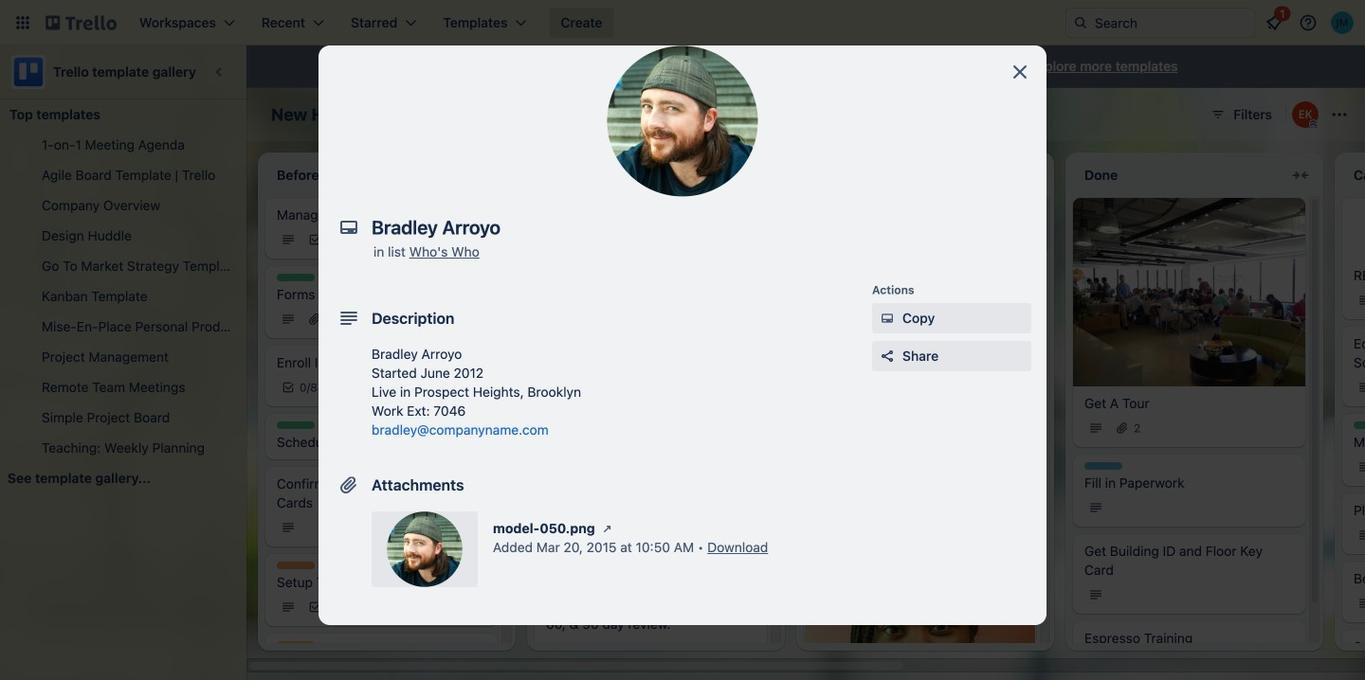 Task type: vqa. For each thing, say whether or not it's contained in the screenshot.
Color: green, title: "Remote Employees" element
yes



Task type: locate. For each thing, give the bounding box(es) containing it.
color: sky, title: "in progress" element
[[1085, 462, 1123, 470]]

color: green, title: "remote employees" element
[[277, 274, 315, 282], [277, 422, 315, 429]]

2 collapse list image from the left
[[1289, 164, 1312, 187]]

1 collapse list image from the left
[[751, 164, 774, 187]]

search image
[[1073, 15, 1088, 30]]

0 vertical spatial sm image
[[878, 309, 897, 328]]

color: orange, title: "support team" element
[[277, 562, 315, 570]]

workspace navigation collapse icon image
[[207, 59, 233, 85]]

1 vertical spatial color: green, title: "remote employees" element
[[277, 422, 315, 429]]

open information menu image
[[1299, 13, 1318, 32]]

Search field
[[1066, 8, 1255, 38]]

2 color: green, title: "remote employees" element from the top
[[277, 422, 315, 429]]

0 vertical spatial color: green, title: "remote employees" element
[[277, 274, 315, 282]]

0 horizontal spatial sm image
[[598, 520, 617, 538]]

1 horizontal spatial collapse list image
[[1289, 164, 1312, 187]]

None text field
[[362, 210, 988, 245]]

primary element
[[0, 0, 1365, 46]]

trello logo image
[[11, 55, 46, 89]]

jeremy miller (jeremymiller198) image
[[1331, 11, 1354, 34]]

sm image
[[878, 309, 897, 328], [598, 520, 617, 538]]

collapse list image
[[751, 164, 774, 187], [1289, 164, 1312, 187]]

Board name text field
[[262, 100, 455, 130]]

1 vertical spatial sm image
[[598, 520, 617, 538]]

0 horizontal spatial collapse list image
[[751, 164, 774, 187]]



Task type: describe. For each thing, give the bounding box(es) containing it.
1 color: green, title: "remote employees" element from the top
[[277, 274, 315, 282]]

1 notification image
[[1263, 11, 1286, 34]]

show menu image
[[1330, 105, 1349, 124]]

1 horizontal spatial sm image
[[878, 309, 897, 328]]

ellie kulick (elliekulick2) image
[[1292, 101, 1319, 128]]

close dialog image
[[1009, 61, 1031, 83]]



